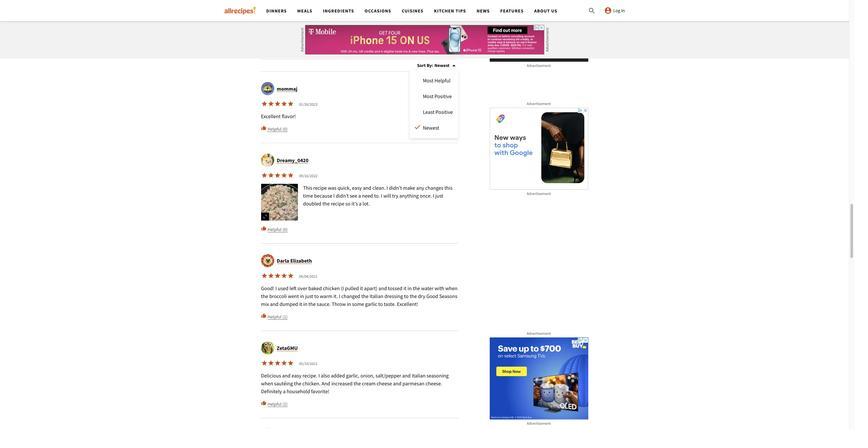 Task type: locate. For each thing, give the bounding box(es) containing it.
it right dumped
[[299, 301, 302, 308]]

i left used
[[275, 285, 277, 292]]

was up tangy,
[[419, 0, 428, 4]]

(0) for mommaj
[[283, 126, 288, 132]]

a left good
[[290, 14, 293, 20]]

1 vertical spatial the
[[369, 6, 378, 12]]

the down didn't
[[369, 6, 378, 12]]

helpful for dreamy_0420
[[268, 227, 282, 233]]

italian
[[370, 293, 384, 300], [412, 373, 426, 379]]

helpful left the (2)
[[268, 401, 282, 407]]

star image
[[281, 101, 287, 107], [268, 172, 274, 179], [274, 172, 281, 179], [281, 172, 287, 179], [287, 172, 294, 179], [261, 273, 268, 279], [274, 273, 281, 279], [287, 273, 294, 279], [261, 360, 268, 367], [268, 360, 274, 367], [274, 360, 281, 367], [281, 360, 287, 367], [287, 360, 294, 367]]

1 vertical spatial positive
[[436, 109, 453, 115]]

it. up "throw"
[[334, 293, 338, 300]]

when up "seasons" in the right bottom of the page
[[445, 285, 458, 292]]

the up mix
[[261, 293, 268, 300]]

0 vertical spatial italian
[[370, 293, 384, 300]]

star image
[[261, 101, 268, 107], [268, 101, 274, 107], [274, 101, 281, 107], [287, 101, 294, 107], [261, 172, 268, 179], [268, 273, 274, 279], [281, 273, 287, 279]]

2 (0) from the top
[[283, 227, 288, 233]]

helpful for zetagmu
[[268, 401, 282, 407]]

sautéing
[[274, 381, 293, 387]]

was left very
[[392, 6, 401, 12]]

it
[[360, 285, 363, 292], [404, 285, 407, 292], [299, 301, 302, 308]]

1 horizontal spatial when
[[445, 285, 458, 292]]

to down baked
[[314, 293, 319, 300]]

helpful (0) button
[[261, 126, 288, 132], [261, 226, 288, 233]]

mix
[[261, 301, 269, 308]]

to
[[356, 6, 360, 12], [314, 293, 319, 300], [404, 293, 409, 300], [378, 301, 383, 308]]

dinners link
[[266, 8, 287, 14]]

1 vertical spatial newest
[[423, 125, 439, 131]]

it right tossed
[[404, 285, 407, 292]]

cheese inside "delicious and easy recipe. i also added garlic, onion, salt/pepper and italian seasoning when sautéing the chicken. and increased the cream cheese and parmesan cheese. definitely a household favorite!"
[[377, 381, 392, 387]]

0 horizontal spatial cheese
[[313, 6, 328, 12]]

0 vertical spatial (0)
[[283, 126, 288, 132]]

0 vertical spatial most
[[423, 77, 434, 84]]

i
[[277, 0, 278, 4], [387, 185, 388, 191], [333, 193, 335, 199], [381, 193, 382, 199], [433, 193, 434, 199], [275, 285, 277, 292], [339, 293, 340, 300], [318, 373, 320, 379]]

1 vertical spatial when
[[261, 381, 273, 387]]

navigation
[[261, 0, 588, 21]]

was up because at left top
[[328, 185, 337, 191]]

1 vertical spatial most
[[423, 93, 434, 100]]

0 horizontal spatial it
[[299, 301, 302, 308]]

most positive
[[423, 93, 452, 100]]

0 horizontal spatial it.
[[334, 293, 338, 300]]

dressing
[[385, 293, 403, 300]]

1 horizontal spatial the
[[393, 0, 401, 4]]

the
[[299, 0, 307, 4], [323, 200, 330, 207], [413, 285, 420, 292], [261, 293, 268, 300], [361, 293, 369, 300], [410, 293, 417, 300], [309, 301, 316, 308], [294, 381, 301, 387], [354, 381, 361, 387]]

cream up good
[[298, 6, 312, 12]]

1 horizontal spatial cheese
[[377, 381, 392, 387]]

was
[[419, 0, 428, 4], [392, 6, 401, 12], [328, 185, 337, 191]]

ingredients
[[323, 8, 354, 14]]

in
[[285, 14, 289, 20], [408, 285, 412, 292], [300, 293, 304, 300], [303, 301, 307, 308], [347, 301, 351, 308]]

this
[[444, 185, 453, 191]]

a down the sautéing
[[283, 388, 286, 395]]

features
[[500, 8, 524, 14]]

italian up garlic
[[370, 293, 384, 300]]

0 vertical spatial helpful (0)
[[268, 126, 288, 132]]

2 helpful (0) from the top
[[268, 227, 288, 233]]

0 vertical spatial the
[[393, 0, 401, 4]]

0 vertical spatial just
[[356, 0, 364, 4]]

thumb up image for excellent
[[261, 126, 266, 131]]

helpful down select a sort option element
[[435, 77, 451, 84]]

easy inside this recipe was quick, easy and clean. i didn't make any changes this time because i didn't see a need to. i will try anything once. i just doubled the recipe so it's a lot.
[[352, 185, 362, 191]]

kitchen tips
[[434, 8, 466, 14]]

helpful (0) down user photo upload
[[268, 227, 288, 233]]

2 horizontal spatial just
[[435, 193, 443, 199]]

most up least
[[423, 93, 434, 100]]

helpful (0) button down user photo upload
[[261, 226, 288, 233]]

1 vertical spatial just
[[435, 193, 443, 199]]

0 horizontal spatial was
[[328, 185, 337, 191]]

1 vertical spatial easy
[[292, 373, 301, 379]]

0 horizontal spatial the
[[369, 6, 378, 12]]

about
[[534, 8, 550, 14]]

1 vertical spatial helpful (0) button
[[261, 226, 288, 233]]

newest right by:
[[435, 62, 450, 68]]

chicken
[[323, 285, 340, 292]]

with
[[435, 285, 444, 292]]

1 horizontal spatial it.
[[388, 0, 392, 4]]

didn't
[[389, 185, 402, 191], [336, 193, 349, 199]]

2 most from the top
[[423, 93, 434, 100]]

cream inside "delicious and easy recipe. i also added garlic, onion, salt/pepper and italian seasoning when sautéing the chicken. and increased the cream cheese and parmesan cheese. definitely a household favorite!"
[[362, 381, 376, 387]]

easy left the recipe.
[[292, 373, 301, 379]]

0 horizontal spatial italian
[[370, 293, 384, 300]]

1 horizontal spatial italian
[[412, 373, 426, 379]]

1 horizontal spatial easy
[[352, 185, 362, 191]]

1 vertical spatial (0)
[[283, 227, 288, 233]]

parmesan
[[403, 381, 425, 387]]

features link
[[500, 8, 524, 14]]

and down salt/pepper
[[393, 381, 402, 387]]

0 vertical spatial newest
[[435, 62, 450, 68]]

increased
[[331, 381, 353, 387]]

recipe left the so
[[331, 200, 344, 207]]

i up will
[[387, 185, 388, 191]]

2 vertical spatial just
[[305, 293, 313, 300]]

it. inside good! i used left over baked chicken (i pulled it apart) and tossed it in the water with when the broccoli went in just to warm it. i changed the italian dressing to the dry good seasons mix and dumped it in the sauce. throw in some garlic to taste. excellent!
[[334, 293, 338, 300]]

helpful (0)
[[268, 126, 288, 132], [268, 227, 288, 233]]

easy up see at top left
[[352, 185, 362, 191]]

exactly
[[322, 0, 338, 4]]

01/26/2023
[[299, 102, 318, 107]]

helpful down excellent on the left
[[268, 126, 282, 132]]

1 (0) from the top
[[283, 126, 288, 132]]

just right we
[[356, 0, 364, 4]]

1 vertical spatial cheese
[[377, 381, 392, 387]]

just down the changes
[[435, 193, 443, 199]]

recipe up meals "link"
[[308, 0, 321, 4]]

onion,
[[360, 373, 375, 379]]

(0)
[[283, 126, 288, 132], [283, 227, 288, 233]]

0 horizontal spatial didn't
[[336, 193, 349, 199]]

1 vertical spatial was
[[392, 6, 401, 12]]

1 vertical spatial thumb up image
[[261, 226, 266, 231]]

helpful
[[283, 27, 297, 32], [435, 77, 451, 84], [268, 126, 282, 132], [268, 227, 282, 233], [268, 314, 282, 320], [268, 401, 282, 407]]

taste.
[[384, 301, 396, 308]]

thumb up image inside helpful (1) button
[[261, 313, 266, 319]]

dreamy_0420
[[277, 157, 309, 164]]

recipe
[[308, 0, 321, 4], [313, 185, 327, 191], [331, 200, 344, 207]]

to inside i followed the recipe exactly and we just didn't like it.  the texture was too heavy, as cream cheese sauces tend to be.  the sauce was very tangy, and not in a good way.
[[356, 6, 360, 12]]

0 horizontal spatial easy
[[292, 373, 301, 379]]

0 horizontal spatial when
[[261, 381, 273, 387]]

0 horizontal spatial cream
[[298, 6, 312, 12]]

helpful inside button
[[268, 401, 282, 407]]

0 vertical spatial when
[[445, 285, 458, 292]]

changes
[[425, 185, 443, 191]]

a right see at top left
[[358, 193, 361, 199]]

it's
[[352, 200, 358, 207]]

0 vertical spatial didn't
[[389, 185, 402, 191]]

2 vertical spatial was
[[328, 185, 337, 191]]

cream
[[298, 6, 312, 12], [362, 381, 376, 387]]

sort by: newest
[[417, 62, 450, 68]]

tossed
[[388, 285, 402, 292]]

the left texture
[[393, 0, 401, 4]]

italian up parmesan
[[412, 373, 426, 379]]

and up "need"
[[363, 185, 371, 191]]

didn't up try
[[389, 185, 402, 191]]

to left the be.
[[356, 6, 360, 12]]

helpful (0) button down excellent on the left
[[261, 126, 288, 132]]

and inside this recipe was quick, easy and clean. i didn't make any changes this time because i didn't see a need to. i will try anything once. i just doubled the recipe so it's a lot.
[[363, 185, 371, 191]]

when down delicious
[[261, 381, 273, 387]]

(0) down flavor!
[[283, 126, 288, 132]]

italian inside "delicious and easy recipe. i also added garlic, onion, salt/pepper and italian seasoning when sautéing the chicken. and increased the cream cheese and parmesan cheese. definitely a household favorite!"
[[412, 373, 426, 379]]

log in
[[613, 8, 625, 13]]

excellent
[[261, 113, 281, 120]]

it. right like
[[388, 0, 392, 4]]

household
[[287, 388, 310, 395]]

1 helpful (0) button from the top
[[261, 126, 288, 132]]

most for most helpful
[[423, 77, 434, 84]]

select a sort option element
[[435, 62, 458, 69]]

thumb up image
[[261, 401, 266, 406]]

most helpful
[[423, 77, 451, 84]]

most down by:
[[423, 77, 434, 84]]

cream down onion,
[[362, 381, 376, 387]]

3 thumb up image from the top
[[261, 313, 266, 319]]

news
[[477, 8, 490, 14]]

helpful (0) down excellent flavor!
[[268, 126, 288, 132]]

meals link
[[297, 8, 312, 14]]

1 vertical spatial it.
[[334, 293, 338, 300]]

2 helpful (0) button from the top
[[261, 226, 288, 233]]

went
[[288, 293, 299, 300]]

a
[[290, 14, 293, 20], [358, 193, 361, 199], [359, 200, 362, 207], [283, 388, 286, 395]]

0 vertical spatial thumb up image
[[261, 126, 266, 131]]

meals
[[297, 8, 312, 14]]

advertisement region
[[490, 0, 588, 62], [305, 25, 544, 55], [490, 108, 588, 190], [490, 338, 588, 420]]

1 horizontal spatial just
[[356, 0, 364, 4]]

thumb up image down user photo upload
[[261, 226, 266, 231]]

ingredients link
[[323, 8, 354, 14]]

0 vertical spatial was
[[419, 0, 428, 4]]

the up household
[[294, 381, 301, 387]]

we
[[348, 0, 355, 4]]

1 vertical spatial helpful (0)
[[268, 227, 288, 233]]

just down baked
[[305, 293, 313, 300]]

i up dinners link
[[277, 0, 278, 4]]

0 vertical spatial helpful (0) button
[[261, 126, 288, 132]]

0 horizontal spatial just
[[305, 293, 313, 300]]

occasions link
[[365, 8, 391, 14]]

1 thumb up image from the top
[[261, 126, 266, 131]]

2 horizontal spatial it
[[404, 285, 407, 292]]

delicious
[[261, 373, 281, 379]]

positive
[[435, 93, 452, 100], [436, 109, 453, 115]]

cuisines link
[[402, 8, 424, 14]]

2 thumb up image from the top
[[261, 226, 266, 231]]

helpful down user photo upload
[[268, 227, 282, 233]]

positive down most helpful button
[[435, 93, 452, 100]]

this recipe was quick, easy and clean. i didn't make any changes this time because i didn't see a need to. i will try anything once. i just doubled the recipe so it's a lot.
[[303, 185, 453, 207]]

helpful for darla elizabeth
[[268, 314, 282, 320]]

the down because at left top
[[323, 200, 330, 207]]

1 vertical spatial cream
[[362, 381, 376, 387]]

0 vertical spatial recipe
[[308, 0, 321, 4]]

cheese up way.
[[313, 6, 328, 12]]

0 vertical spatial positive
[[435, 93, 452, 100]]

recipe up because at left top
[[313, 185, 327, 191]]

i left also
[[318, 373, 320, 379]]

1 horizontal spatial cream
[[362, 381, 376, 387]]

helpful inside button
[[268, 314, 282, 320]]

darla elizabeth
[[277, 258, 312, 264]]

flavor!
[[282, 113, 296, 120]]

helpful left (1)
[[268, 314, 282, 320]]

home image
[[224, 7, 256, 14]]

log in link
[[604, 7, 625, 14]]

the up meals "link"
[[299, 0, 307, 4]]

newest down least
[[423, 125, 439, 131]]

0 vertical spatial cheese
[[313, 6, 328, 12]]

user photo upload image
[[261, 184, 298, 221]]

log
[[613, 8, 620, 13]]

thumb up image down mix
[[261, 313, 266, 319]]

recipe inside i followed the recipe exactly and we just didn't like it.  the texture was too heavy, as cream cheese sauces tend to be.  the sauce was very tangy, and not in a good way.
[[308, 0, 321, 4]]

and
[[322, 381, 330, 387]]

navigation containing dinners
[[261, 0, 588, 21]]

helpful (0) for dreamy_0420
[[268, 227, 288, 233]]

positive right least
[[436, 109, 453, 115]]

apart)
[[364, 285, 377, 292]]

easy
[[352, 185, 362, 191], [292, 373, 301, 379]]

1 helpful (0) from the top
[[268, 126, 288, 132]]

time
[[303, 193, 313, 199]]

thumb up image down excellent on the left
[[261, 126, 266, 131]]

(0) down user photo upload
[[283, 227, 288, 233]]

once.
[[420, 193, 432, 199]]

least positive button
[[423, 108, 453, 116]]

like
[[379, 0, 387, 4]]

cheese down salt/pepper
[[377, 381, 392, 387]]

cheese inside i followed the recipe exactly and we just didn't like it.  the texture was too heavy, as cream cheese sauces tend to be.  the sauce was very tangy, and not in a good way.
[[313, 6, 328, 12]]

not
[[277, 14, 284, 20]]

1 most from the top
[[423, 77, 434, 84]]

helpful (0) button for mommaj
[[261, 126, 288, 132]]

and
[[339, 0, 347, 4], [427, 6, 436, 12], [363, 185, 371, 191], [379, 285, 387, 292], [270, 301, 279, 308], [282, 373, 291, 379], [402, 373, 411, 379], [393, 381, 402, 387]]

it left apart)
[[360, 285, 363, 292]]

and left we
[[339, 0, 347, 4]]

thumb up image
[[261, 126, 266, 131], [261, 226, 266, 231], [261, 313, 266, 319]]

0 vertical spatial it.
[[388, 0, 392, 4]]

0 vertical spatial cream
[[298, 6, 312, 12]]

didn't down quick,
[[336, 193, 349, 199]]

make
[[403, 185, 415, 191]]

1 vertical spatial italian
[[412, 373, 426, 379]]

dinners
[[266, 8, 287, 14]]

0 vertical spatial easy
[[352, 185, 362, 191]]

2 vertical spatial thumb up image
[[261, 313, 266, 319]]



Task type: describe. For each thing, give the bounding box(es) containing it.
(0) for dreamy_0420
[[283, 227, 288, 233]]

the left dry
[[410, 293, 417, 300]]

chicken.
[[302, 381, 321, 387]]

just inside good! i used left over baked chicken (i pulled it apart) and tossed it in the water with when the broccoli went in just to warm it. i changed the italian dressing to the dry good seasons mix and dumped it in the sauce. throw in some garlic to taste. excellent!
[[305, 293, 313, 300]]

i up "throw"
[[339, 293, 340, 300]]

good
[[294, 14, 305, 20]]

to up excellent!
[[404, 293, 409, 300]]

salt/pepper
[[376, 373, 401, 379]]

as
[[292, 6, 297, 12]]

zetagmu link
[[277, 345, 298, 352]]

helpful (13)
[[283, 27, 306, 32]]

added
[[331, 373, 345, 379]]

garlic
[[365, 301, 377, 308]]

easy inside "delicious and easy recipe. i also added garlic, onion, salt/pepper and italian seasoning when sautéing the chicken. and increased the cream cheese and parmesan cheese. definitely a household favorite!"
[[292, 373, 301, 379]]

i right once.
[[433, 193, 434, 199]]

helpful (2)
[[268, 401, 288, 407]]

when inside good! i used left over baked chicken (i pulled it apart) and tossed it in the water with when the broccoli went in just to warm it. i changed the italian dressing to the dry good seasons mix and dumped it in the sauce. throw in some garlic to taste. excellent!
[[445, 285, 458, 292]]

positive for least positive
[[436, 109, 453, 115]]

left
[[290, 285, 297, 292]]

1 horizontal spatial didn't
[[389, 185, 402, 191]]

elizabeth
[[290, 258, 312, 264]]

the down garlic,
[[354, 381, 361, 387]]

the up dry
[[413, 285, 420, 292]]

and up parmesan
[[402, 373, 411, 379]]

helpful (0) for mommaj
[[268, 126, 288, 132]]

it. inside i followed the recipe exactly and we just didn't like it.  the texture was too heavy, as cream cheese sauces tend to be.  the sauce was very tangy, and not in a good way.
[[388, 0, 392, 4]]

will
[[383, 193, 391, 199]]

search image
[[588, 7, 596, 15]]

just inside this recipe was quick, easy and clean. i didn't make any changes this time because i didn't see a need to. i will try anything once. i just doubled the recipe so it's a lot.
[[435, 193, 443, 199]]

used
[[278, 285, 288, 292]]

darla
[[277, 258, 289, 264]]

some
[[352, 301, 364, 308]]

because
[[314, 193, 332, 199]]

followed
[[279, 0, 298, 4]]

occasions
[[365, 8, 391, 14]]

1 horizontal spatial was
[[392, 6, 401, 12]]

and down broccoli
[[270, 301, 279, 308]]

warm
[[320, 293, 332, 300]]

throw
[[332, 301, 346, 308]]

sauce.
[[317, 301, 331, 308]]

tend
[[345, 6, 355, 12]]

darla elizabeth link
[[277, 258, 312, 264]]

tips
[[456, 8, 466, 14]]

italian inside good! i used left over baked chicken (i pulled it apart) and tossed it in the water with when the broccoli went in just to warm it. i changed the italian dressing to the dry good seasons mix and dumped it in the sauce. throw in some garlic to taste. excellent!
[[370, 293, 384, 300]]

(2)
[[283, 401, 288, 407]]

i right because at left top
[[333, 193, 335, 199]]

cheese.
[[426, 381, 442, 387]]

thumb up image for good!
[[261, 313, 266, 319]]

a right it's
[[359, 200, 362, 207]]

tangy,
[[413, 6, 426, 12]]

see
[[350, 193, 357, 199]]

least
[[423, 109, 435, 115]]

broccoli
[[269, 293, 287, 300]]

doubled
[[303, 200, 321, 207]]

a inside i followed the recipe exactly and we just didn't like it.  the texture was too heavy, as cream cheese sauces tend to be.  the sauce was very tangy, and not in a good way.
[[290, 14, 293, 20]]

favorite!
[[311, 388, 329, 395]]

09/16/2022
[[299, 174, 318, 178]]

any
[[416, 185, 424, 191]]

most positive button
[[423, 92, 453, 100]]

1 vertical spatial didn't
[[336, 193, 349, 199]]

try
[[392, 193, 398, 199]]

the inside i followed the recipe exactly and we just didn't like it.  the texture was too heavy, as cream cheese sauces tend to be.  the sauce was very tangy, and not in a good way.
[[299, 0, 307, 4]]

the down apart)
[[361, 293, 369, 300]]

seasoning
[[427, 373, 449, 379]]

recipe.
[[303, 373, 317, 379]]

i inside i followed the recipe exactly and we just didn't like it.  the texture was too heavy, as cream cheese sauces tend to be.  the sauce was very tangy, and not in a good way.
[[277, 0, 278, 4]]

was inside this recipe was quick, easy and clean. i didn't make any changes this time because i didn't see a need to. i will try anything once. i just doubled the recipe so it's a lot.
[[328, 185, 337, 191]]

just inside i followed the recipe exactly and we just didn't like it.  the texture was too heavy, as cream cheese sauces tend to be.  the sauce was very tangy, and not in a good way.
[[356, 0, 364, 4]]

lot.
[[363, 200, 370, 207]]

2 vertical spatial recipe
[[331, 200, 344, 207]]

positive for most positive
[[435, 93, 452, 100]]

06/04/2021
[[299, 274, 318, 279]]

and right apart)
[[379, 285, 387, 292]]

helpful (1) button
[[261, 313, 288, 320]]

helpful (1)
[[268, 314, 288, 320]]

a inside "delicious and easy recipe. i also added garlic, onion, salt/pepper and italian seasoning when sautéing the chicken. and increased the cream cheese and parmesan cheese. definitely a household favorite!"
[[283, 388, 286, 395]]

helpful (2) button
[[261, 401, 288, 408]]

excellent!
[[397, 301, 418, 308]]

news link
[[477, 8, 490, 14]]

most helpful button
[[423, 77, 453, 84]]

(1)
[[283, 314, 288, 320]]

didn't
[[365, 0, 378, 4]]

(i
[[341, 285, 344, 292]]

1 horizontal spatial it
[[360, 285, 363, 292]]

i right the to.
[[381, 193, 382, 199]]

newest inside button
[[423, 125, 439, 131]]

sort
[[417, 62, 426, 68]]

very
[[402, 6, 411, 12]]

when inside "delicious and easy recipe. i also added garlic, onion, salt/pepper and italian seasoning when sautéing the chicken. and increased the cream cheese and parmesan cheese. definitely a household favorite!"
[[261, 381, 273, 387]]

us
[[551, 8, 558, 14]]

over
[[298, 285, 307, 292]]

about us
[[534, 8, 558, 14]]

delicious and easy recipe. i also added garlic, onion, salt/pepper and italian seasoning when sautéing the chicken. and increased the cream cheese and parmesan cheese. definitely a household favorite!
[[261, 373, 449, 395]]

helpful left the (13)
[[283, 27, 297, 32]]

anything
[[399, 193, 419, 199]]

1 vertical spatial recipe
[[313, 185, 327, 191]]

pulled
[[345, 285, 359, 292]]

the inside this recipe was quick, easy and clean. i didn't make any changes this time because i didn't see a need to. i will try anything once. i just doubled the recipe so it's a lot.
[[323, 200, 330, 207]]

and down too
[[427, 6, 436, 12]]

quick,
[[338, 185, 351, 191]]

to left taste.
[[378, 301, 383, 308]]

cream inside i followed the recipe exactly and we just didn't like it.  the texture was too heavy, as cream cheese sauces tend to be.  the sauce was very tangy, and not in a good way.
[[298, 6, 312, 12]]

this
[[303, 185, 312, 191]]

i inside "delicious and easy recipe. i also added garlic, onion, salt/pepper and italian seasoning when sautéing the chicken. and increased the cream cheese and parmesan cheese. definitely a household favorite!"
[[318, 373, 320, 379]]

helpful (0) button for dreamy_0420
[[261, 226, 288, 233]]

be.
[[362, 6, 368, 12]]

sauces
[[329, 6, 344, 12]]

baked
[[308, 285, 322, 292]]

i followed the recipe exactly and we just didn't like it.  the texture was too heavy, as cream cheese sauces tend to be.  the sauce was very tangy, and not in a good way.
[[277, 0, 436, 20]]

dumped
[[280, 301, 298, 308]]

kitchen
[[434, 8, 454, 14]]

good!
[[261, 285, 274, 292]]

good
[[426, 293, 438, 300]]

account image
[[604, 7, 612, 14]]

cuisines
[[402, 8, 424, 14]]

and up the sautéing
[[282, 373, 291, 379]]

2 horizontal spatial was
[[419, 0, 428, 4]]

most for most positive
[[423, 93, 434, 100]]

good! i used left over baked chicken (i pulled it apart) and tossed it in the water with when the broccoli went in just to warm it. i changed the italian dressing to the dry good seasons mix and dumped it in the sauce. throw in some garlic to taste. excellent!
[[261, 285, 458, 308]]

mommaj
[[277, 85, 297, 92]]

helpful (13) button
[[277, 26, 306, 33]]

so
[[345, 200, 351, 207]]

the left "sauce." on the bottom
[[309, 301, 316, 308]]

about us link
[[534, 8, 558, 14]]

helpful for mommaj
[[268, 126, 282, 132]]

in inside i followed the recipe exactly and we just didn't like it.  the texture was too heavy, as cream cheese sauces tend to be.  the sauce was very tangy, and not in a good way.
[[285, 14, 289, 20]]

garlic,
[[346, 373, 359, 379]]

least positive
[[423, 109, 453, 115]]

05/19/2021
[[299, 361, 318, 366]]



Task type: vqa. For each thing, say whether or not it's contained in the screenshot.
All
no



